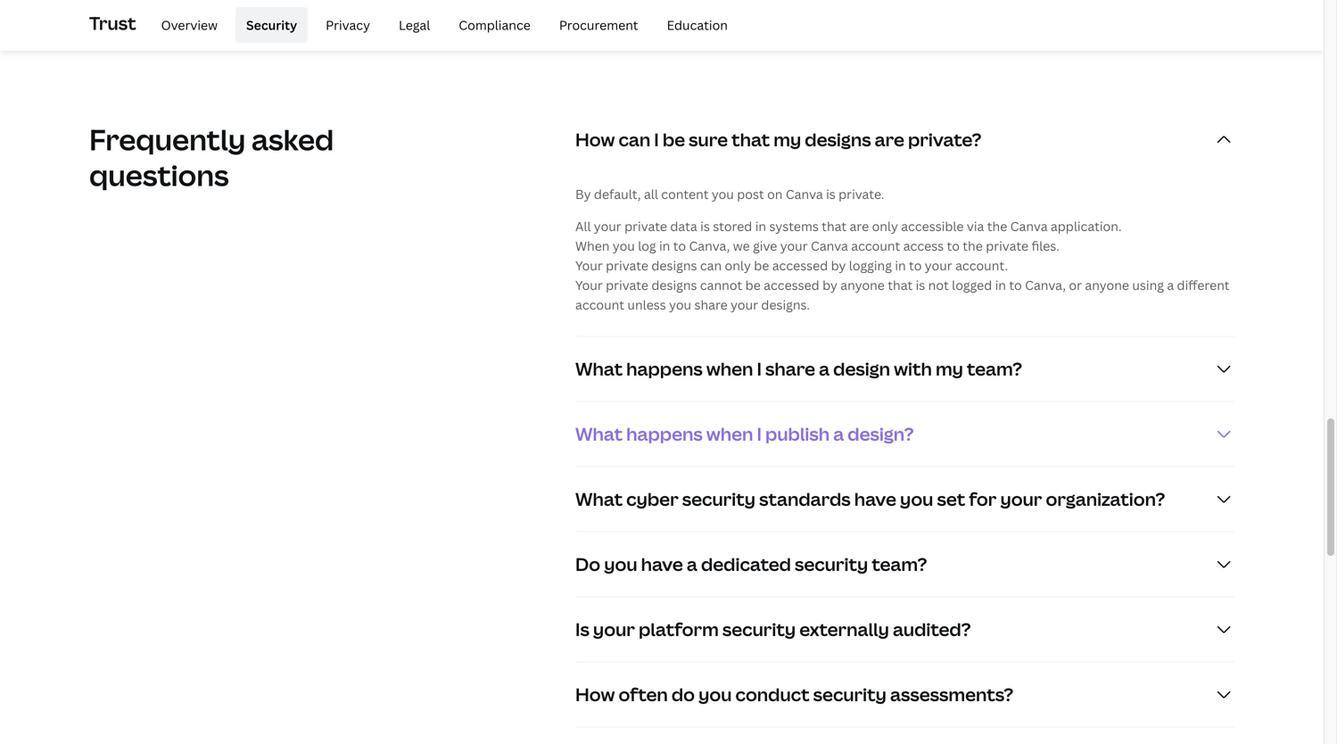 Task type: locate. For each thing, give the bounding box(es) containing it.
a inside what happens when i publish a design? dropdown button
[[834, 422, 844, 446]]

when
[[576, 237, 610, 254]]

a left design at the right of the page
[[819, 356, 830, 381]]

1 happens from the top
[[627, 356, 703, 381]]

often
[[619, 682, 668, 707]]

that right systems
[[822, 218, 847, 235]]

1 vertical spatial share
[[766, 356, 816, 381]]

be inside dropdown button
[[663, 127, 685, 152]]

account.
[[956, 257, 1008, 274]]

canva
[[786, 186, 823, 202], [1011, 218, 1048, 235], [811, 237, 848, 254]]

in
[[755, 218, 767, 235], [659, 237, 670, 254], [895, 257, 906, 274], [995, 277, 1006, 293]]

different
[[1177, 277, 1230, 293]]

accessed down systems
[[772, 257, 828, 274]]

0 vertical spatial when
[[707, 356, 753, 381]]

dedicated
[[701, 552, 791, 576]]

1 vertical spatial when
[[707, 422, 753, 446]]

designs down log
[[652, 257, 697, 274]]

canva right on
[[786, 186, 823, 202]]

have down cyber
[[641, 552, 683, 576]]

can inside all your private data is stored in systems that are only accessible via the canva application. when you log in to canva, we give your canva account access to the private files. your private designs can only be accessed by logging in to your account. your private designs cannot be accessed by anyone that is not logged in to canva, or anyone using a different account unless you share your designs.
[[700, 257, 722, 274]]

0 horizontal spatial team?
[[872, 552, 927, 576]]

security down "externally"
[[813, 682, 887, 707]]

account left 'unless' at the left top
[[576, 296, 625, 313]]

2 vertical spatial what
[[576, 487, 623, 511]]

happens up cyber
[[627, 422, 703, 446]]

audited?
[[893, 617, 971, 641]]

1 horizontal spatial team?
[[967, 356, 1023, 381]]

menu bar
[[143, 7, 739, 43]]

1 vertical spatial the
[[963, 237, 983, 254]]

by default, all content you post on canva is private.
[[576, 186, 885, 202]]

share inside dropdown button
[[766, 356, 816, 381]]

when
[[707, 356, 753, 381], [707, 422, 753, 446]]

how can i be sure that my designs are private? button
[[576, 107, 1235, 172]]

2 happens from the top
[[627, 422, 703, 446]]

0 vertical spatial your
[[576, 257, 603, 274]]

compliance
[[459, 16, 531, 33]]

compliance link
[[448, 7, 541, 43]]

how often do you conduct security assessments?
[[576, 682, 1014, 707]]

0 horizontal spatial anyone
[[841, 277, 885, 293]]

your down systems
[[780, 237, 808, 254]]

my up on
[[774, 127, 801, 152]]

1 vertical spatial that
[[822, 218, 847, 235]]

a
[[1167, 277, 1174, 293], [819, 356, 830, 381], [834, 422, 844, 446], [687, 552, 698, 576]]

all
[[576, 218, 591, 235]]

1 vertical spatial is
[[701, 218, 710, 235]]

0 horizontal spatial is
[[701, 218, 710, 235]]

0 vertical spatial that
[[732, 127, 770, 152]]

share down designs.
[[766, 356, 816, 381]]

when up what happens when i publish a design?
[[707, 356, 753, 381]]

designs
[[805, 127, 871, 152], [652, 257, 697, 274], [652, 277, 697, 293]]

your
[[594, 218, 622, 235], [780, 237, 808, 254], [925, 257, 953, 274], [731, 296, 758, 313], [1001, 487, 1043, 511], [593, 617, 635, 641]]

how left often
[[576, 682, 615, 707]]

0 vertical spatial my
[[774, 127, 801, 152]]

is left private.
[[826, 186, 836, 202]]

log
[[638, 237, 656, 254]]

1 how from the top
[[576, 127, 615, 152]]

2 vertical spatial canva
[[811, 237, 848, 254]]

security down do you have a dedicated security team?
[[723, 617, 796, 641]]

private up 'account.'
[[986, 237, 1029, 254]]

is
[[826, 186, 836, 202], [701, 218, 710, 235], [916, 277, 926, 293]]

account
[[851, 237, 901, 254], [576, 296, 625, 313]]

how inside how often do you conduct security assessments? dropdown button
[[576, 682, 615, 707]]

0 vertical spatial have
[[855, 487, 897, 511]]

1 horizontal spatial account
[[851, 237, 901, 254]]

be left sure
[[663, 127, 685, 152]]

canva, down stored
[[689, 237, 730, 254]]

what for what happens when i publish a design?
[[576, 422, 623, 446]]

security up "externally"
[[795, 552, 868, 576]]

on
[[767, 186, 783, 202]]

your down cannot
[[731, 296, 758, 313]]

accessible
[[901, 218, 964, 235]]

are left private?
[[875, 127, 905, 152]]

i up what happens when i publish a design?
[[757, 356, 762, 381]]

cyber
[[627, 487, 679, 511]]

what cyber security standards have you set for your organization?
[[576, 487, 1166, 511]]

privacy
[[326, 16, 370, 33]]

using
[[1133, 277, 1164, 293]]

that down logging
[[888, 277, 913, 293]]

your up not
[[925, 257, 953, 274]]

anyone
[[841, 277, 885, 293], [1085, 277, 1130, 293]]

1 vertical spatial have
[[641, 552, 683, 576]]

in down 'account.'
[[995, 277, 1006, 293]]

only down private.
[[872, 218, 898, 235]]

anyone right 'or'
[[1085, 277, 1130, 293]]

0 horizontal spatial canva,
[[689, 237, 730, 254]]

what happens when i publish a design?
[[576, 422, 914, 446]]

2 vertical spatial i
[[757, 422, 762, 446]]

share inside all your private data is stored in systems that are only accessible via the canva application. when you log in to canva, we give your canva account access to the private files. your private designs can only be accessed by logging in to your account. your private designs cannot be accessed by anyone that is not logged in to canva, or anyone using a different account unless you share your designs.
[[695, 296, 728, 313]]

the right "via"
[[988, 218, 1008, 235]]

0 vertical spatial how
[[576, 127, 615, 152]]

menu bar containing overview
[[143, 7, 739, 43]]

only down we
[[725, 257, 751, 274]]

0 vertical spatial share
[[695, 296, 728, 313]]

1 vertical spatial can
[[700, 257, 722, 274]]

procurement
[[559, 16, 638, 33]]

canva up "files."
[[1011, 218, 1048, 235]]

only
[[872, 218, 898, 235], [725, 257, 751, 274]]

to down data
[[673, 237, 686, 254]]

designs up private.
[[805, 127, 871, 152]]

conduct
[[736, 682, 810, 707]]

my right with
[[936, 356, 964, 381]]

0 vertical spatial account
[[851, 237, 901, 254]]

i for share
[[757, 356, 762, 381]]

private
[[625, 218, 667, 235], [986, 237, 1029, 254], [606, 257, 649, 274], [606, 277, 649, 293]]

1 vertical spatial how
[[576, 682, 615, 707]]

1 horizontal spatial are
[[875, 127, 905, 152]]

1 vertical spatial i
[[757, 356, 762, 381]]

1 anyone from the left
[[841, 277, 885, 293]]

2 vertical spatial is
[[916, 277, 926, 293]]

how inside how can i be sure that my designs are private? dropdown button
[[576, 127, 615, 152]]

a right publish
[[834, 422, 844, 446]]

i left sure
[[654, 127, 659, 152]]

canva down systems
[[811, 237, 848, 254]]

to
[[673, 237, 686, 254], [947, 237, 960, 254], [909, 257, 922, 274], [1009, 277, 1022, 293]]

1 horizontal spatial the
[[988, 218, 1008, 235]]

canva, left 'or'
[[1025, 277, 1066, 293]]

1 vertical spatial account
[[576, 296, 625, 313]]

1 horizontal spatial only
[[872, 218, 898, 235]]

what happens when i publish a design? button
[[576, 402, 1235, 466]]

happens down 'unless' at the left top
[[627, 356, 703, 381]]

accessed up designs.
[[764, 277, 820, 293]]

how
[[576, 127, 615, 152], [576, 682, 615, 707]]

be right cannot
[[746, 277, 761, 293]]

0 vertical spatial the
[[988, 218, 1008, 235]]

private.
[[839, 186, 885, 202]]

2 how from the top
[[576, 682, 615, 707]]

when left publish
[[707, 422, 753, 446]]

anyone down logging
[[841, 277, 885, 293]]

a inside what happens when i share a design with my team? dropdown button
[[819, 356, 830, 381]]

3 what from the top
[[576, 487, 623, 511]]

team? right with
[[967, 356, 1023, 381]]

in up give
[[755, 218, 767, 235]]

0 vertical spatial what
[[576, 356, 623, 381]]

1 vertical spatial your
[[576, 277, 603, 293]]

0 vertical spatial only
[[872, 218, 898, 235]]

team? down what cyber security standards have you set for your organization? dropdown button
[[872, 552, 927, 576]]

0 horizontal spatial are
[[850, 218, 869, 235]]

by
[[576, 186, 591, 202]]

0 horizontal spatial have
[[641, 552, 683, 576]]

1 horizontal spatial canva,
[[1025, 277, 1066, 293]]

0 vertical spatial designs
[[805, 127, 871, 152]]

1 vertical spatial are
[[850, 218, 869, 235]]

2 when from the top
[[707, 422, 753, 446]]

2 what from the top
[[576, 422, 623, 446]]

how often do you conduct security assessments? button
[[576, 662, 1235, 727]]

share
[[695, 296, 728, 313], [766, 356, 816, 381]]

can
[[619, 127, 651, 152], [700, 257, 722, 274]]

1 horizontal spatial anyone
[[1085, 277, 1130, 293]]

2 horizontal spatial that
[[888, 277, 913, 293]]

design
[[834, 356, 891, 381]]

1 vertical spatial only
[[725, 257, 751, 274]]

1 vertical spatial canva,
[[1025, 277, 1066, 293]]

default,
[[594, 186, 641, 202]]

1 vertical spatial designs
[[652, 257, 697, 274]]

overview link
[[150, 7, 228, 43]]

content
[[661, 186, 709, 202]]

be down give
[[754, 257, 769, 274]]

happens
[[627, 356, 703, 381], [627, 422, 703, 446]]

0 vertical spatial can
[[619, 127, 651, 152]]

is left not
[[916, 277, 926, 293]]

0 horizontal spatial the
[[963, 237, 983, 254]]

that right sure
[[732, 127, 770, 152]]

for
[[969, 487, 997, 511]]

are inside dropdown button
[[875, 127, 905, 152]]

standards
[[759, 487, 851, 511]]

1 horizontal spatial share
[[766, 356, 816, 381]]

designs up 'unless' at the left top
[[652, 277, 697, 293]]

accessed
[[772, 257, 828, 274], [764, 277, 820, 293]]

cannot
[[700, 277, 743, 293]]

0 horizontal spatial can
[[619, 127, 651, 152]]

we
[[733, 237, 750, 254]]

have
[[855, 487, 897, 511], [641, 552, 683, 576]]

can up all
[[619, 127, 651, 152]]

0 horizontal spatial account
[[576, 296, 625, 313]]

my
[[774, 127, 801, 152], [936, 356, 964, 381]]

i left publish
[[757, 422, 762, 446]]

security
[[682, 487, 756, 511], [795, 552, 868, 576], [723, 617, 796, 641], [813, 682, 887, 707]]

your right is
[[593, 617, 635, 641]]

your right for
[[1001, 487, 1043, 511]]

0 vertical spatial team?
[[967, 356, 1023, 381]]

1 vertical spatial happens
[[627, 422, 703, 446]]

1 vertical spatial what
[[576, 422, 623, 446]]

0 vertical spatial be
[[663, 127, 685, 152]]

are
[[875, 127, 905, 152], [850, 218, 869, 235]]

1 vertical spatial accessed
[[764, 277, 820, 293]]

1 when from the top
[[707, 356, 753, 381]]

procurement link
[[549, 7, 649, 43]]

0 vertical spatial canva,
[[689, 237, 730, 254]]

is right data
[[701, 218, 710, 235]]

what cyber security standards have you set for your organization? button
[[576, 467, 1235, 531]]

0 vertical spatial are
[[875, 127, 905, 152]]

1 horizontal spatial is
[[826, 186, 836, 202]]

2 horizontal spatial is
[[916, 277, 926, 293]]

private?
[[908, 127, 982, 152]]

are down private.
[[850, 218, 869, 235]]

0 vertical spatial happens
[[627, 356, 703, 381]]

what for what cyber security standards have you set for your organization?
[[576, 487, 623, 511]]

2 your from the top
[[576, 277, 603, 293]]

a left dedicated
[[687, 552, 698, 576]]

0 horizontal spatial share
[[695, 296, 728, 313]]

a right using
[[1167, 277, 1174, 293]]

have down design?
[[855, 487, 897, 511]]

how up by
[[576, 127, 615, 152]]

account up logging
[[851, 237, 901, 254]]

1 what from the top
[[576, 356, 623, 381]]

2 vertical spatial be
[[746, 277, 761, 293]]

i
[[654, 127, 659, 152], [757, 356, 762, 381], [757, 422, 762, 446]]

the down "via"
[[963, 237, 983, 254]]

the
[[988, 218, 1008, 235], [963, 237, 983, 254]]

1 horizontal spatial my
[[936, 356, 964, 381]]

can up cannot
[[700, 257, 722, 274]]

that
[[732, 127, 770, 152], [822, 218, 847, 235], [888, 277, 913, 293]]

when for publish
[[707, 422, 753, 446]]

1 horizontal spatial can
[[700, 257, 722, 274]]

0 horizontal spatial that
[[732, 127, 770, 152]]

share down cannot
[[695, 296, 728, 313]]

systems
[[770, 218, 819, 235]]

what
[[576, 356, 623, 381], [576, 422, 623, 446], [576, 487, 623, 511]]



Task type: describe. For each thing, give the bounding box(es) containing it.
post
[[737, 186, 764, 202]]

0 vertical spatial canva
[[786, 186, 823, 202]]

a inside do you have a dedicated security team? dropdown button
[[687, 552, 698, 576]]

how for how can i be sure that my designs are private?
[[576, 127, 615, 152]]

in right logging
[[895, 257, 906, 274]]

what for what happens when i share a design with my team?
[[576, 356, 623, 381]]

organization?
[[1046, 487, 1166, 511]]

set
[[937, 487, 966, 511]]

security link
[[236, 7, 308, 43]]

to right logged
[[1009, 277, 1022, 293]]

security right cyber
[[682, 487, 756, 511]]

1 vertical spatial team?
[[872, 552, 927, 576]]

is
[[576, 617, 590, 641]]

do
[[576, 552, 601, 576]]

that inside how can i be sure that my designs are private? dropdown button
[[732, 127, 770, 152]]

with
[[894, 356, 932, 381]]

data
[[670, 218, 698, 235]]

frequently
[[89, 120, 246, 159]]

security
[[246, 16, 297, 33]]

how can i be sure that my designs are private?
[[576, 127, 982, 152]]

1 your from the top
[[576, 257, 603, 274]]

can inside dropdown button
[[619, 127, 651, 152]]

is your platform security externally audited? button
[[576, 597, 1235, 662]]

is your platform security externally audited?
[[576, 617, 971, 641]]

frequently asked questions
[[89, 120, 334, 194]]

education
[[667, 16, 728, 33]]

sure
[[689, 127, 728, 152]]

education link
[[656, 7, 739, 43]]

private up log
[[625, 218, 667, 235]]

legal
[[399, 16, 430, 33]]

access
[[904, 237, 944, 254]]

happens for what happens when i share a design with my team?
[[627, 356, 703, 381]]

via
[[967, 218, 985, 235]]

trust
[[89, 11, 136, 35]]

logging
[[849, 257, 892, 274]]

overview
[[161, 16, 218, 33]]

1 horizontal spatial have
[[855, 487, 897, 511]]

0 vertical spatial by
[[831, 257, 846, 274]]

designs.
[[761, 296, 810, 313]]

0 vertical spatial i
[[654, 127, 659, 152]]

do
[[672, 682, 695, 707]]

1 vertical spatial be
[[754, 257, 769, 274]]

1 vertical spatial my
[[936, 356, 964, 381]]

2 anyone from the left
[[1085, 277, 1130, 293]]

application.
[[1051, 218, 1122, 235]]

stored
[[713, 218, 752, 235]]

when for share
[[707, 356, 753, 381]]

privacy link
[[315, 7, 381, 43]]

1 horizontal spatial that
[[822, 218, 847, 235]]

asked
[[252, 120, 334, 159]]

externally
[[800, 617, 889, 641]]

0 vertical spatial accessed
[[772, 257, 828, 274]]

how for how often do you conduct security assessments?
[[576, 682, 615, 707]]

not
[[929, 277, 949, 293]]

or
[[1069, 277, 1082, 293]]

legal link
[[388, 7, 441, 43]]

private down log
[[606, 257, 649, 274]]

0 horizontal spatial my
[[774, 127, 801, 152]]

files.
[[1032, 237, 1060, 254]]

0 vertical spatial is
[[826, 186, 836, 202]]

are inside all your private data is stored in systems that are only accessible via the canva application. when you log in to canva, we give your canva account access to the private files. your private designs can only be accessed by logging in to your account. your private designs cannot be accessed by anyone that is not logged in to canva, or anyone using a different account unless you share your designs.
[[850, 218, 869, 235]]

logged
[[952, 277, 992, 293]]

i for publish
[[757, 422, 762, 446]]

in right log
[[659, 237, 670, 254]]

questions
[[89, 156, 229, 194]]

private up 'unless' at the left top
[[606, 277, 649, 293]]

what happens when i share a design with my team?
[[576, 356, 1023, 381]]

publish
[[766, 422, 830, 446]]

do you have a dedicated security team? button
[[576, 532, 1235, 596]]

what happens when i share a design with my team? button
[[576, 337, 1235, 401]]

2 vertical spatial designs
[[652, 277, 697, 293]]

2 vertical spatial that
[[888, 277, 913, 293]]

all
[[644, 186, 658, 202]]

designs inside dropdown button
[[805, 127, 871, 152]]

design?
[[848, 422, 914, 446]]

your right all
[[594, 218, 622, 235]]

give
[[753, 237, 777, 254]]

do you have a dedicated security team?
[[576, 552, 927, 576]]

all your private data is stored in systems that are only accessible via the canva application. when you log in to canva, we give your canva account access to the private files. your private designs can only be accessed by logging in to your account. your private designs cannot be accessed by anyone that is not logged in to canva, or anyone using a different account unless you share your designs.
[[576, 218, 1230, 313]]

1 vertical spatial by
[[823, 277, 838, 293]]

a inside all your private data is stored in systems that are only accessible via the canva application. when you log in to canva, we give your canva account access to the private files. your private designs can only be accessed by logging in to your account. your private designs cannot be accessed by anyone that is not logged in to canva, or anyone using a different account unless you share your designs.
[[1167, 277, 1174, 293]]

to down accessible
[[947, 237, 960, 254]]

0 horizontal spatial only
[[725, 257, 751, 274]]

to down access
[[909, 257, 922, 274]]

unless
[[628, 296, 666, 313]]

assessments?
[[890, 682, 1014, 707]]

platform
[[639, 617, 719, 641]]

1 vertical spatial canva
[[1011, 218, 1048, 235]]

happens for what happens when i publish a design?
[[627, 422, 703, 446]]



Task type: vqa. For each thing, say whether or not it's contained in the screenshot.
set at the bottom right of the page
yes



